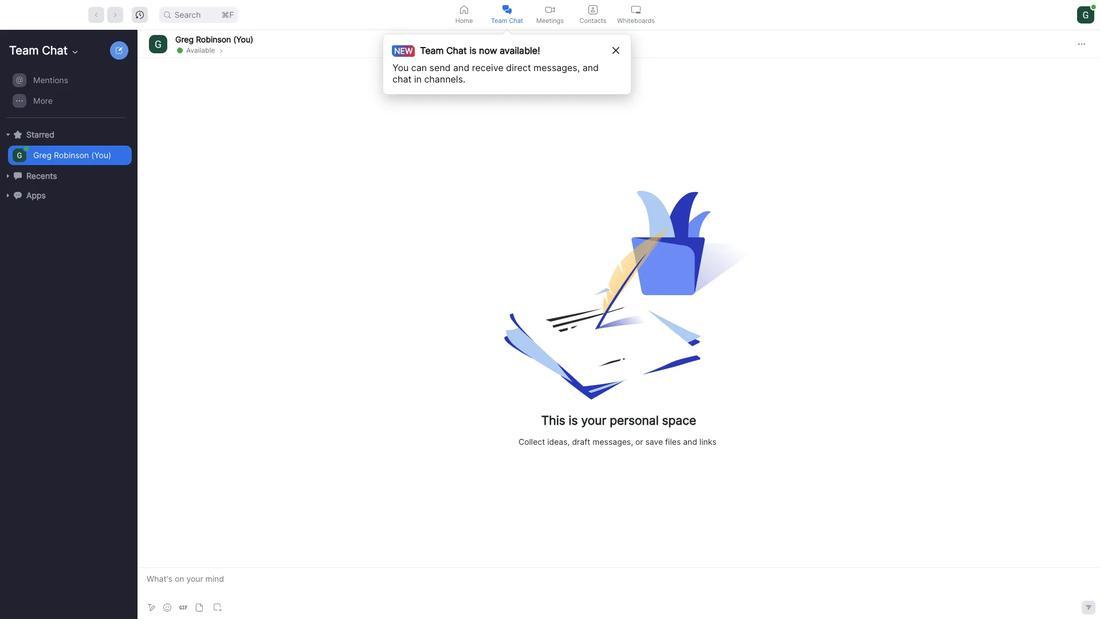 Task type: vqa. For each thing, say whether or not it's contained in the screenshot.
Close image
yes



Task type: locate. For each thing, give the bounding box(es) containing it.
links
[[700, 436, 717, 446]]

0 horizontal spatial online image
[[24, 146, 29, 151]]

history image
[[136, 11, 144, 19], [136, 11, 144, 19]]

whiteboards
[[617, 16, 655, 24]]

triangle right image for apps
[[5, 192, 11, 199]]

space
[[662, 413, 697, 427]]

recents
[[26, 171, 57, 181]]

tab list
[[443, 0, 658, 29]]

1 horizontal spatial online image
[[177, 47, 183, 53]]

online image
[[1092, 4, 1096, 9], [177, 47, 183, 53], [24, 146, 29, 151]]

chatbot image
[[14, 191, 22, 199]]

team chat image
[[503, 5, 512, 14]]

1 vertical spatial messages,
[[593, 436, 633, 446]]

team chat down team chat icon at the top
[[491, 16, 523, 24]]

triangle right image
[[5, 131, 11, 138], [5, 131, 11, 138], [5, 173, 11, 179], [5, 173, 11, 179], [5, 192, 11, 199]]

robinson up chevron right small image
[[196, 34, 231, 44]]

gif image
[[179, 604, 187, 612], [179, 604, 187, 612]]

2 horizontal spatial online image
[[1092, 4, 1096, 9]]

video on image
[[546, 5, 555, 14]]

team up "send"
[[420, 45, 444, 56]]

online image
[[1092, 4, 1096, 9], [177, 47, 183, 53], [24, 146, 29, 151]]

chat up mentions
[[42, 44, 68, 57]]

0 vertical spatial online image
[[1092, 4, 1096, 9]]

and
[[453, 62, 470, 73], [583, 62, 599, 73], [683, 436, 698, 446]]

screenshot image
[[214, 604, 222, 612], [214, 604, 222, 612]]

0 vertical spatial is
[[470, 45, 477, 56]]

1 horizontal spatial is
[[569, 413, 578, 427]]

chat inside button
[[509, 16, 523, 24]]

0 horizontal spatial greg robinson (you)
[[33, 150, 111, 160]]

1 vertical spatial greg
[[33, 150, 52, 160]]

0 horizontal spatial chat
[[42, 44, 68, 57]]

0 vertical spatial messages,
[[534, 62, 580, 73]]

0 vertical spatial greg
[[175, 34, 194, 44]]

contacts button
[[572, 0, 615, 29]]

group containing mentions
[[0, 70, 132, 118]]

messages,
[[534, 62, 580, 73], [593, 436, 633, 446]]

0 horizontal spatial messages,
[[534, 62, 580, 73]]

2 vertical spatial online image
[[24, 146, 29, 151]]

1 vertical spatial online image
[[177, 47, 183, 53]]

0 horizontal spatial greg
[[33, 150, 52, 160]]

is inside team chat is now available! you can send and receive direct messages, and chat in channels.
[[470, 45, 477, 56]]

team chat is now available! element
[[396, 44, 540, 57]]

2 horizontal spatial online image
[[1092, 4, 1096, 9]]

1 vertical spatial greg robinson's avatar image
[[13, 148, 26, 162]]

1 horizontal spatial (you)
[[233, 34, 253, 44]]

⌘f
[[221, 9, 234, 19]]

1 vertical spatial (you)
[[91, 150, 111, 160]]

robinson down the starred tree item
[[54, 150, 89, 160]]

team up mentions
[[9, 44, 39, 57]]

0 horizontal spatial is
[[470, 45, 477, 56]]

1 horizontal spatial team chat
[[491, 16, 523, 24]]

tooltip
[[383, 29, 632, 95]]

1 vertical spatial team chat
[[9, 44, 68, 57]]

2 horizontal spatial team
[[491, 16, 507, 24]]

triangle right image
[[5, 192, 11, 199]]

tab list containing home
[[443, 0, 658, 29]]

home small image
[[460, 5, 469, 14], [460, 5, 469, 14]]

1 horizontal spatial team
[[420, 45, 444, 56]]

(you) down ⌘f at the top
[[233, 34, 253, 44]]

team chat is now available! you can send and receive direct messages, and chat in channels.
[[393, 45, 599, 85]]

mentions
[[33, 75, 68, 85]]

you can send and receive direct messages, and chat in channels. element
[[393, 62, 610, 85]]

1 vertical spatial is
[[569, 413, 578, 427]]

0 vertical spatial greg robinson (you)
[[175, 34, 253, 44]]

1 horizontal spatial chat
[[446, 45, 467, 56]]

messages, down this is your personal space
[[593, 436, 633, 446]]

messages, inside team chat is now available! you can send and receive direct messages, and chat in channels.
[[534, 62, 580, 73]]

greg up the recents
[[33, 150, 52, 160]]

online image for online icon to the top
[[1092, 4, 1096, 9]]

1 horizontal spatial greg robinson (you)
[[175, 34, 253, 44]]

team chat
[[491, 16, 523, 24], [9, 44, 68, 57]]

0 horizontal spatial (you)
[[91, 150, 111, 160]]

is right the this
[[569, 413, 578, 427]]

greg robinson (you) up chevron right small image
[[175, 34, 253, 44]]

whiteboard small image
[[632, 5, 641, 14], [632, 5, 641, 14]]

file image
[[195, 604, 203, 612]]

greg
[[175, 34, 194, 44], [33, 150, 52, 160]]

this
[[542, 413, 566, 427]]

starred
[[26, 130, 54, 139]]

video on image
[[546, 5, 555, 14]]

home button
[[443, 0, 486, 29]]

team chat up mentions
[[9, 44, 68, 57]]

tree
[[0, 69, 135, 217]]

this is your personal space
[[542, 413, 697, 427]]

greg robinson's avatar image down star image
[[13, 148, 26, 162]]

0 vertical spatial online image
[[1092, 4, 1096, 9]]

is left now
[[470, 45, 477, 56]]

0 horizontal spatial online image
[[24, 146, 29, 151]]

and right files
[[683, 436, 698, 446]]

ellipses horizontal image
[[1079, 40, 1086, 47], [1079, 40, 1086, 47]]

2 horizontal spatial and
[[683, 436, 698, 446]]

is
[[470, 45, 477, 56], [569, 413, 578, 427]]

1 vertical spatial robinson
[[54, 150, 89, 160]]

now
[[479, 45, 497, 56]]

greg up available
[[175, 34, 194, 44]]

emoji image
[[163, 604, 171, 612], [163, 604, 171, 612]]

group
[[0, 70, 132, 118]]

greg robinson's avatar image
[[149, 35, 167, 53], [13, 148, 26, 162]]

chatbot image
[[14, 191, 22, 199]]

tooltip containing team chat is now available! you can send and receive direct messages, and chat in channels.
[[383, 29, 632, 95]]

team
[[491, 16, 507, 24], [9, 44, 39, 57], [420, 45, 444, 56]]

0 horizontal spatial greg robinson's avatar image
[[13, 148, 26, 162]]

1 vertical spatial greg robinson (you)
[[33, 150, 111, 160]]

close image
[[613, 47, 619, 54], [613, 47, 619, 54]]

team chat image
[[503, 5, 512, 14]]

and down contacts
[[583, 62, 599, 73]]

(you)
[[233, 34, 253, 44], [91, 150, 111, 160]]

chat image
[[14, 172, 22, 180], [14, 172, 22, 180]]

profile contact image
[[589, 5, 598, 14]]

new image
[[116, 47, 123, 54]]

chat up "send"
[[446, 45, 467, 56]]

1 horizontal spatial greg
[[175, 34, 194, 44]]

chat
[[509, 16, 523, 24], [42, 44, 68, 57], [446, 45, 467, 56]]

triangle right image for starred
[[5, 131, 11, 138]]

chat down team chat icon at the top
[[509, 16, 523, 24]]

search
[[174, 9, 201, 19]]

0 vertical spatial greg robinson's avatar image
[[149, 35, 167, 53]]

in
[[414, 73, 422, 85]]

1 vertical spatial online image
[[177, 47, 183, 53]]

messages, right direct
[[534, 62, 580, 73]]

2 horizontal spatial chat
[[509, 16, 523, 24]]

0 vertical spatial robinson
[[196, 34, 231, 44]]

0 vertical spatial team chat
[[491, 16, 523, 24]]

2 vertical spatial online image
[[24, 146, 29, 151]]

0 horizontal spatial team chat
[[9, 44, 68, 57]]

home
[[455, 16, 473, 24]]

greg robinson (you) down the starred tree item
[[33, 150, 111, 160]]

and down team chat is now available! element
[[453, 62, 470, 73]]

star image
[[14, 131, 22, 139]]

greg robinson (you)
[[175, 34, 253, 44], [33, 150, 111, 160]]

meetings button
[[529, 0, 572, 29]]

new image
[[116, 47, 123, 54]]

meetings
[[536, 16, 564, 24]]

robinson
[[196, 34, 231, 44], [54, 150, 89, 160]]

team down team chat icon at the top
[[491, 16, 507, 24]]

whiteboards button
[[615, 0, 658, 29]]

chevron down small image
[[71, 48, 80, 57], [71, 48, 80, 57]]

(you) down the starred tree item
[[91, 150, 111, 160]]

chat
[[393, 73, 412, 85]]

star image
[[14, 131, 22, 139]]

chevron right small image
[[218, 47, 225, 54]]

greg robinson's avatar image down magnifier icon
[[149, 35, 167, 53]]

1 horizontal spatial robinson
[[196, 34, 231, 44]]



Task type: describe. For each thing, give the bounding box(es) containing it.
online image for the middle online icon
[[177, 47, 183, 53]]

collect ideas, draft messages, or save files and links
[[519, 436, 717, 446]]

mentions button
[[8, 71, 132, 90]]

draft
[[572, 436, 591, 446]]

1 horizontal spatial messages,
[[593, 436, 633, 446]]

your
[[581, 413, 607, 427]]

team chat button
[[486, 0, 529, 29]]

can
[[411, 62, 427, 73]]

save
[[646, 436, 663, 446]]

team inside button
[[491, 16, 507, 24]]

1 horizontal spatial online image
[[177, 47, 183, 53]]

profile contact image
[[589, 5, 598, 14]]

you
[[393, 62, 409, 73]]

receive
[[472, 62, 504, 73]]

tree containing mentions
[[0, 69, 135, 217]]

apps
[[26, 190, 46, 200]]

personal
[[610, 413, 659, 427]]

more button
[[8, 91, 132, 111]]

1 horizontal spatial and
[[583, 62, 599, 73]]

greg inside tree
[[33, 150, 52, 160]]

contacts
[[580, 16, 607, 24]]

format image
[[147, 603, 156, 612]]

0 vertical spatial (you)
[[233, 34, 253, 44]]

available!
[[500, 45, 540, 56]]

magnifier image
[[164, 11, 171, 18]]

channels.
[[424, 73, 466, 85]]

more
[[33, 96, 53, 105]]

available
[[186, 46, 215, 54]]

team inside team chat is now available! you can send and receive direct messages, and chat in channels.
[[420, 45, 444, 56]]

format image
[[147, 603, 156, 612]]

triangle right image for recents
[[5, 173, 11, 179]]

or
[[636, 436, 643, 446]]

0 horizontal spatial team
[[9, 44, 39, 57]]

files
[[666, 436, 681, 446]]

file image
[[195, 604, 203, 612]]

chevron right small image
[[218, 46, 225, 54]]

recents tree item
[[5, 166, 132, 186]]

collect
[[519, 436, 545, 446]]

1 horizontal spatial greg robinson's avatar image
[[149, 35, 167, 53]]

direct
[[506, 62, 531, 73]]

magnifier image
[[164, 11, 171, 18]]

chat inside team chat is now available! you can send and receive direct messages, and chat in channels.
[[446, 45, 467, 56]]

apps tree item
[[5, 186, 132, 205]]

0 horizontal spatial and
[[453, 62, 470, 73]]

0 horizontal spatial robinson
[[54, 150, 89, 160]]

ideas,
[[548, 436, 570, 446]]

starred tree item
[[5, 125, 132, 144]]

avatar image
[[1078, 6, 1095, 23]]

send
[[430, 62, 451, 73]]

team chat inside button
[[491, 16, 523, 24]]



